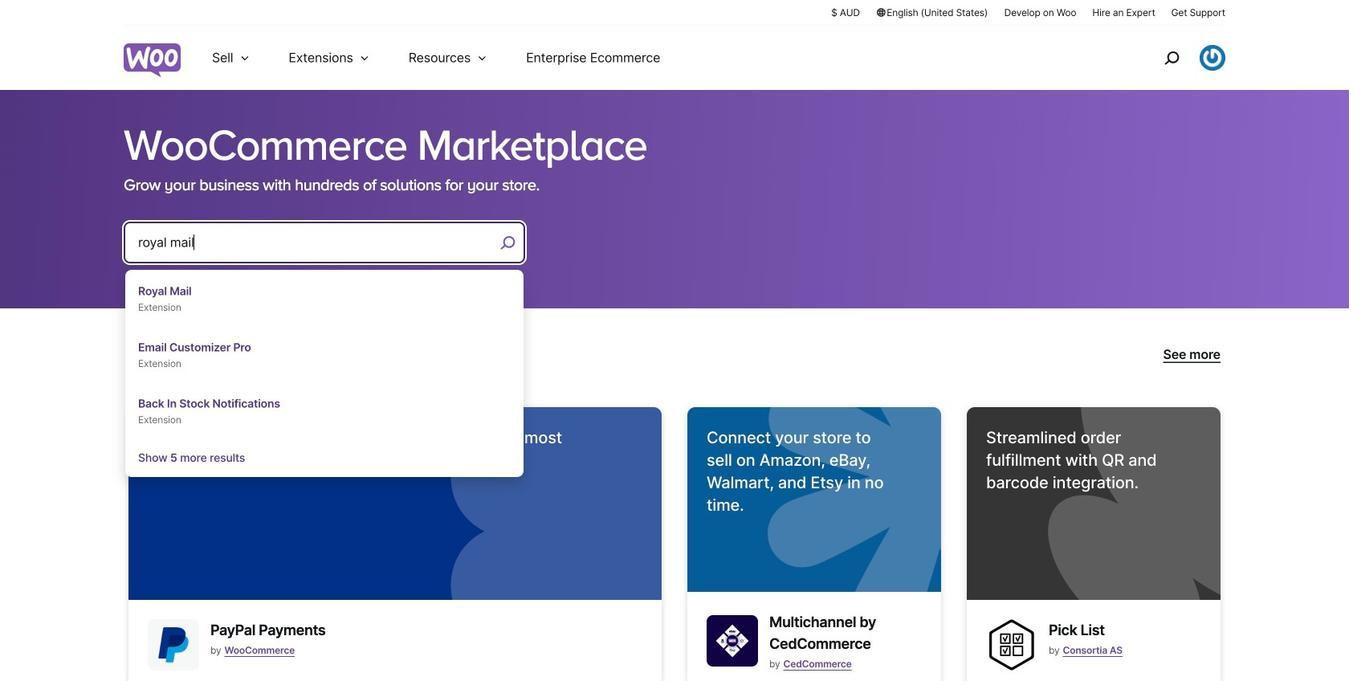 Task type: locate. For each thing, give the bounding box(es) containing it.
open account menu image
[[1200, 45, 1226, 71]]

None search field
[[124, 222, 525, 477]]

list box
[[125, 270, 524, 477]]

Search extensions search field
[[138, 231, 495, 254]]



Task type: describe. For each thing, give the bounding box(es) containing it.
service navigation menu element
[[1130, 32, 1226, 84]]

search image
[[1159, 45, 1185, 71]]



Task type: vqa. For each thing, say whether or not it's contained in the screenshot.
The Service.
no



